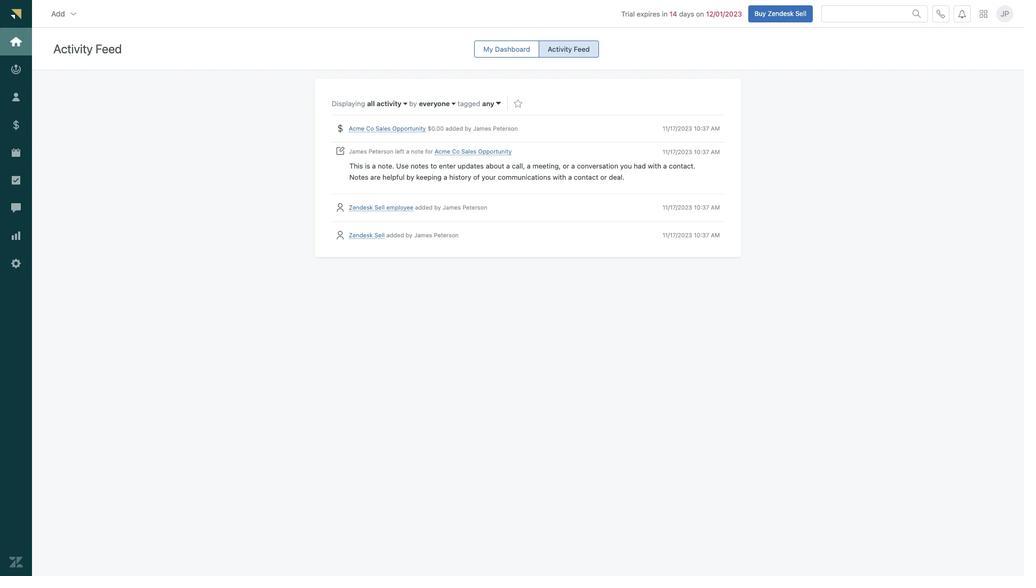 Task type: locate. For each thing, give the bounding box(es) containing it.
zendesk
[[768, 9, 794, 17], [349, 204, 373, 211], [349, 231, 373, 238]]

10:37 for by
[[694, 125, 710, 132]]

caret down image for any
[[496, 99, 501, 108]]

11/17/2023 for peterson
[[663, 204, 693, 211]]

note.
[[378, 162, 395, 170]]

2 horizontal spatial caret down image
[[496, 99, 501, 108]]

zendesk up zendesk sell link
[[349, 204, 373, 211]]

is
[[365, 162, 370, 170]]

caret down image for everyone
[[452, 100, 456, 107]]

sell inside button
[[796, 9, 807, 17]]

opportunity up about at left
[[479, 148, 512, 155]]

sell for zendesk sell added by james peterson
[[375, 231, 385, 238]]

trial expires in 14 days on 12/01/2023
[[622, 9, 743, 18]]

sales
[[376, 125, 391, 132], [462, 148, 477, 155]]

4 10:37 from the top
[[694, 231, 710, 238]]

3 am from the top
[[711, 204, 721, 211]]

0 horizontal spatial acme co sales opportunity link
[[349, 125, 426, 132]]

zendesk image
[[9, 556, 23, 570]]

opportunity
[[393, 125, 426, 132], [479, 148, 512, 155]]

am for peterson
[[711, 204, 721, 211]]

3 11/17/2023 10:37 am from the top
[[663, 204, 721, 211]]

zendesk sell added by james peterson
[[349, 231, 459, 238]]

am for by
[[711, 125, 721, 132]]

1 horizontal spatial acme
[[435, 148, 451, 155]]

peterson down any
[[493, 125, 518, 132]]

3 10:37 from the top
[[694, 204, 710, 211]]

0 horizontal spatial with
[[553, 173, 567, 182]]

notes
[[411, 162, 429, 170]]

0 horizontal spatial caret down image
[[404, 100, 408, 107]]

zendesk right buy
[[768, 9, 794, 17]]

0 vertical spatial or
[[563, 162, 570, 170]]

by down use
[[407, 173, 415, 182]]

with
[[648, 162, 662, 170], [553, 173, 567, 182]]

0 vertical spatial with
[[648, 162, 662, 170]]

acme co sales opportunity $0.00 added by james peterson
[[349, 125, 518, 132]]

1 vertical spatial zendesk
[[349, 204, 373, 211]]

sell down zendesk sell employee link
[[375, 231, 385, 238]]

a left contact.
[[664, 162, 667, 170]]

1 vertical spatial opportunity
[[479, 148, 512, 155]]

sell
[[796, 9, 807, 17], [375, 204, 385, 211], [375, 231, 385, 238]]

james down history on the left of page
[[443, 204, 461, 211]]

acme down displaying
[[349, 125, 365, 132]]

2 11/17/2023 from the top
[[663, 148, 693, 155]]

buy zendesk sell
[[755, 9, 807, 17]]

a down enter
[[444, 173, 448, 182]]

10:37
[[694, 125, 710, 132], [694, 148, 710, 155], [694, 204, 710, 211], [694, 231, 710, 238]]

1 horizontal spatial feed
[[574, 45, 590, 53]]

activity feed
[[53, 42, 122, 56], [548, 45, 590, 53]]

1 vertical spatial added
[[415, 204, 433, 211]]

caret down image inside all activity link
[[404, 100, 408, 107]]

meeting,
[[533, 162, 561, 170]]

bell image
[[959, 9, 967, 18]]

activity right dashboard
[[548, 45, 572, 53]]

a
[[406, 148, 410, 155], [372, 162, 376, 170], [507, 162, 510, 170], [527, 162, 531, 170], [572, 162, 575, 170], [664, 162, 667, 170], [444, 173, 448, 182], [569, 173, 572, 182]]

2 vertical spatial sell
[[375, 231, 385, 238]]

are
[[371, 173, 381, 182]]

a right is
[[372, 162, 376, 170]]

by down zendesk sell employee added by james peterson
[[406, 231, 413, 238]]

your
[[482, 173, 496, 182]]

11/17/2023 10:37 am
[[663, 125, 721, 132], [663, 148, 721, 155], [663, 204, 721, 211], [663, 231, 721, 238]]

add button
[[43, 3, 86, 24]]

1 horizontal spatial acme co sales opportunity link
[[435, 148, 512, 156]]

opportunity up note
[[393, 125, 426, 132]]

notes
[[350, 173, 369, 182]]

all
[[367, 99, 375, 108]]

0 horizontal spatial co
[[366, 125, 374, 132]]

zendesk for zendesk sell employee added by james peterson
[[349, 204, 373, 211]]

peterson down of
[[463, 204, 488, 211]]

10:37 for peterson
[[694, 204, 710, 211]]

left
[[395, 148, 405, 155]]

by down keeping
[[435, 204, 441, 211]]

0 horizontal spatial activity
[[53, 42, 93, 56]]

jp
[[1001, 9, 1010, 18]]

3 11/17/2023 from the top
[[663, 204, 693, 211]]

2 horizontal spatial added
[[446, 125, 463, 132]]

0 vertical spatial acme
[[349, 125, 365, 132]]

2 11/17/2023 10:37 am from the top
[[663, 148, 721, 155]]

or
[[563, 162, 570, 170], [601, 173, 607, 182]]

james up this
[[349, 148, 367, 155]]

chevron down image
[[69, 9, 78, 18]]

0 horizontal spatial acme
[[349, 125, 365, 132]]

1 vertical spatial co
[[452, 148, 460, 155]]

2 10:37 from the top
[[694, 148, 710, 155]]

activity
[[53, 42, 93, 56], [548, 45, 572, 53]]

james peterson left a note for acme co sales opportunity
[[349, 148, 512, 155]]

zendesk sell employee added by james peterson
[[349, 204, 488, 211]]

caret down image left the tagged
[[452, 100, 456, 107]]

0 vertical spatial sales
[[376, 125, 391, 132]]

1 horizontal spatial activity
[[548, 45, 572, 53]]

peterson up note. on the left of page
[[369, 148, 394, 155]]

about
[[486, 162, 505, 170]]

1 11/17/2023 10:37 am from the top
[[663, 125, 721, 132]]

deal.
[[609, 173, 625, 182]]

calls image
[[937, 9, 946, 18]]

1 horizontal spatial with
[[648, 162, 662, 170]]

caret down image right activity
[[404, 100, 408, 107]]

trial
[[622, 9, 635, 18]]

feed
[[96, 42, 122, 56], [574, 45, 590, 53]]

0 horizontal spatial opportunity
[[393, 125, 426, 132]]

co up enter
[[452, 148, 460, 155]]

employee
[[387, 204, 414, 211]]

activity down chevron down image
[[53, 42, 93, 56]]

1 horizontal spatial added
[[415, 204, 433, 211]]

in
[[662, 9, 668, 18]]

with down "meeting,"
[[553, 173, 567, 182]]

0 vertical spatial sell
[[796, 9, 807, 17]]

use
[[396, 162, 409, 170]]

tagged
[[458, 99, 481, 108]]

added right $0.00
[[446, 125, 463, 132]]

caret down image right any
[[496, 99, 501, 108]]

or right "meeting,"
[[563, 162, 570, 170]]

1 horizontal spatial sales
[[462, 148, 477, 155]]

0 vertical spatial acme co sales opportunity link
[[349, 125, 426, 132]]

1 11/17/2023 from the top
[[663, 125, 693, 132]]

1 vertical spatial acme
[[435, 148, 451, 155]]

1 am from the top
[[711, 125, 721, 132]]

1 horizontal spatial caret down image
[[452, 100, 456, 107]]

my dashboard
[[484, 45, 531, 53]]

co down all at top left
[[366, 125, 374, 132]]

dashboard
[[495, 45, 531, 53]]

caret down image
[[496, 99, 501, 108], [404, 100, 408, 107], [452, 100, 456, 107]]

11/17/2023
[[663, 125, 693, 132], [663, 148, 693, 155], [663, 204, 693, 211], [663, 231, 693, 238]]

acme right for
[[435, 148, 451, 155]]

am for acme
[[711, 148, 721, 155]]

my
[[484, 45, 493, 53]]

0 horizontal spatial or
[[563, 162, 570, 170]]

sales up 'updates'
[[462, 148, 477, 155]]

1 vertical spatial with
[[553, 173, 567, 182]]

to
[[431, 162, 437, 170]]

by inside this is a note. use notes to enter updates about a call, a meeting, or a conversation you had with a contact. notes are helpful by keeping a history of your communications with a contact or deal.
[[407, 173, 415, 182]]

sell left employee
[[375, 204, 385, 211]]

acme co sales opportunity link up 'updates'
[[435, 148, 512, 156]]

sell right buy
[[796, 9, 807, 17]]

co
[[366, 125, 374, 132], [452, 148, 460, 155]]

added down employee
[[387, 231, 404, 238]]

a up contact
[[572, 162, 575, 170]]

added right employee
[[415, 204, 433, 211]]

notes image
[[336, 147, 345, 156]]

0 vertical spatial zendesk
[[768, 9, 794, 17]]

2 vertical spatial added
[[387, 231, 404, 238]]

added
[[446, 125, 463, 132], [415, 204, 433, 211], [387, 231, 404, 238]]

acme co sales opportunity link
[[349, 125, 426, 132], [435, 148, 512, 156]]

with right had
[[648, 162, 662, 170]]

james
[[474, 125, 492, 132], [349, 148, 367, 155], [443, 204, 461, 211], [414, 231, 433, 238]]

2 am from the top
[[711, 148, 721, 155]]

peterson down zendesk sell employee added by james peterson
[[434, 231, 459, 238]]

by
[[410, 99, 417, 108], [465, 125, 472, 132], [407, 173, 415, 182], [435, 204, 441, 211], [406, 231, 413, 238]]

helpful
[[383, 173, 405, 182]]

am
[[711, 125, 721, 132], [711, 148, 721, 155], [711, 204, 721, 211], [711, 231, 721, 238]]

1 vertical spatial or
[[601, 173, 607, 182]]

11/17/2023 for by
[[663, 125, 693, 132]]

all activity link
[[367, 99, 408, 108]]

or down conversation
[[601, 173, 607, 182]]

acme
[[349, 125, 365, 132], [435, 148, 451, 155]]

1 vertical spatial sell
[[375, 204, 385, 211]]

2 vertical spatial zendesk
[[349, 231, 373, 238]]

expires
[[637, 9, 661, 18]]

a right call,
[[527, 162, 531, 170]]

0 vertical spatial added
[[446, 125, 463, 132]]

peterson
[[493, 125, 518, 132], [369, 148, 394, 155], [463, 204, 488, 211], [434, 231, 459, 238]]

feed inside activity feed link
[[574, 45, 590, 53]]

sales down all activity
[[376, 125, 391, 132]]

1 horizontal spatial activity feed
[[548, 45, 590, 53]]

14
[[670, 9, 678, 18]]

1 10:37 from the top
[[694, 125, 710, 132]]

zendesk down zendesk sell employee link
[[349, 231, 373, 238]]

acme co sales opportunity link down all activity link
[[349, 125, 426, 132]]

11/17/2023 for acme
[[663, 148, 693, 155]]



Task type: describe. For each thing, give the bounding box(es) containing it.
my dashboard link
[[475, 41, 540, 58]]

displaying
[[332, 99, 367, 108]]

add
[[51, 9, 65, 18]]

this
[[350, 162, 363, 170]]

you
[[621, 162, 632, 170]]

on
[[697, 9, 705, 18]]

days
[[680, 9, 695, 18]]

for
[[425, 148, 433, 155]]

0 horizontal spatial added
[[387, 231, 404, 238]]

a left call,
[[507, 162, 510, 170]]

keeping
[[416, 173, 442, 182]]

1 vertical spatial acme co sales opportunity link
[[435, 148, 512, 156]]

zendesk sell employee link
[[349, 204, 414, 212]]

this is a note. use notes to enter updates about a call, a meeting, or a conversation you had with a contact. notes are helpful by keeping a history of your communications with a contact or deal.
[[350, 162, 698, 182]]

history
[[450, 173, 472, 182]]

had
[[634, 162, 646, 170]]

note
[[411, 148, 424, 155]]

$0.00
[[428, 125, 444, 132]]

activity feed link
[[539, 41, 599, 58]]

4 am from the top
[[711, 231, 721, 238]]

a left contact
[[569, 173, 572, 182]]

0 horizontal spatial sales
[[376, 125, 391, 132]]

updates
[[458, 162, 484, 170]]

conversation
[[577, 162, 619, 170]]

activity
[[377, 99, 402, 108]]

11/17/2023 10:37 am for peterson
[[663, 204, 721, 211]]

0 horizontal spatial feed
[[96, 42, 122, 56]]

call,
[[512, 162, 525, 170]]

12/01/2023
[[707, 9, 743, 18]]

any
[[483, 99, 495, 108]]

1 horizontal spatial or
[[601, 173, 607, 182]]

zendesk sell link
[[349, 231, 385, 239]]

a right left
[[406, 148, 410, 155]]

1 vertical spatial sales
[[462, 148, 477, 155]]

4 11/17/2023 from the top
[[663, 231, 693, 238]]

0 vertical spatial opportunity
[[393, 125, 426, 132]]

of
[[474, 173, 480, 182]]

zendesk products image
[[981, 10, 988, 17]]

0 horizontal spatial activity feed
[[53, 42, 122, 56]]

1 horizontal spatial co
[[452, 148, 460, 155]]

sell for zendesk sell employee added by james peterson
[[375, 204, 385, 211]]

buy
[[755, 9, 767, 17]]

all activity
[[367, 99, 402, 108]]

communications
[[498, 173, 551, 182]]

zendesk for zendesk sell added by james peterson
[[349, 231, 373, 238]]

1 horizontal spatial opportunity
[[479, 148, 512, 155]]

contact
[[574, 173, 599, 182]]

buy zendesk sell button
[[749, 5, 813, 22]]

search image
[[913, 9, 922, 18]]

everyone
[[419, 99, 450, 108]]

4 11/17/2023 10:37 am from the top
[[663, 231, 721, 238]]

0 vertical spatial co
[[366, 125, 374, 132]]

by left everyone
[[410, 99, 417, 108]]

zendesk inside button
[[768, 9, 794, 17]]

james down zendesk sell employee added by james peterson
[[414, 231, 433, 238]]

jp button
[[997, 5, 1014, 22]]

enter
[[439, 162, 456, 170]]

by down the tagged
[[465, 125, 472, 132]]

contact.
[[669, 162, 696, 170]]

11/17/2023 10:37 am for by
[[663, 125, 721, 132]]

11/17/2023 10:37 am for acme
[[663, 148, 721, 155]]

james down any
[[474, 125, 492, 132]]

10:37 for acme
[[694, 148, 710, 155]]



Task type: vqa. For each thing, say whether or not it's contained in the screenshot.
the notes in the top of the page
yes



